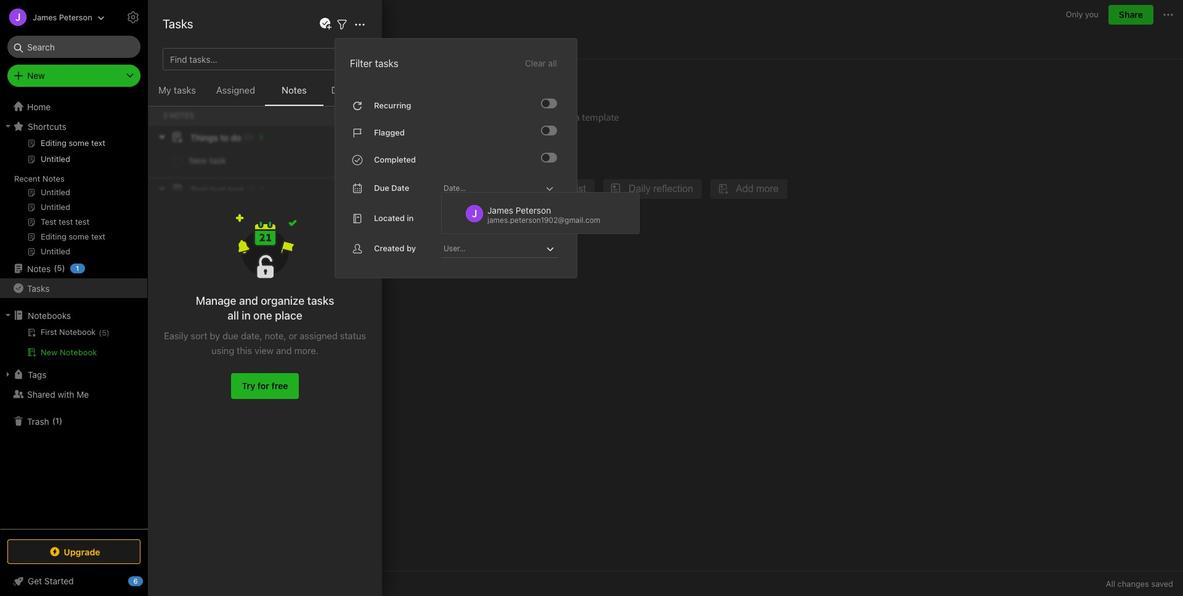 Task type: vqa. For each thing, say whether or not it's contained in the screenshot.
expand tags icon
yes



Task type: describe. For each thing, give the bounding box(es) containing it.
tree containing home
[[0, 97, 148, 529]]

all
[[1106, 579, 1116, 589]]

tasks for filter tasks
[[375, 58, 399, 69]]

Created by field
[[441, 240, 570, 258]]

due for due date
[[374, 183, 389, 193]]

notes inside group
[[42, 174, 65, 184]]

new task image
[[318, 17, 333, 31]]

expand note image
[[157, 7, 171, 22]]

tasks for my tasks
[[174, 84, 196, 96]]

filter
[[350, 58, 372, 69]]

this
[[237, 345, 252, 356]]

located
[[374, 213, 405, 223]]

) for notes
[[62, 263, 65, 273]]

( 5 )
[[99, 329, 109, 338]]

shared with me
[[27, 389, 89, 400]]

clear all button
[[524, 56, 558, 71]]

my tasks
[[158, 84, 196, 96]]

status
[[340, 330, 366, 342]]

and inside manage and organize tasks all in one place
[[239, 295, 258, 308]]

notes ( 5 )
[[27, 263, 65, 274]]

home link
[[0, 97, 148, 117]]

recurring image
[[542, 100, 550, 107]]

recent notes group
[[0, 136, 147, 264]]

( for notes
[[54, 263, 57, 273]]

try for free button
[[231, 374, 299, 399]]

5 inside new notebook group
[[102, 329, 106, 338]]

shortcuts button
[[0, 117, 147, 136]]

tasks button
[[0, 279, 147, 298]]

one
[[253, 309, 272, 322]]

changes
[[1118, 579, 1150, 589]]

date
[[392, 183, 409, 193]]

due for due dates
[[331, 84, 348, 96]]

created
[[374, 244, 405, 254]]

completed
[[374, 155, 416, 164]]

1 horizontal spatial 1
[[76, 264, 79, 272]]

5 inside 'notes ( 5 )'
[[57, 263, 62, 273]]

manage
[[196, 295, 236, 308]]

you
[[1086, 9, 1099, 19]]

new notebook
[[41, 348, 97, 358]]

new button
[[7, 65, 141, 87]]

user…
[[444, 244, 466, 253]]

james peterson
[[33, 12, 92, 22]]

get started
[[28, 576, 74, 587]]

More actions and view options field
[[350, 16, 367, 32]]

notes button
[[265, 83, 324, 106]]

tags
[[28, 370, 46, 380]]

assigned
[[300, 330, 338, 342]]

date,
[[241, 330, 262, 342]]

tasks inside manage and organize tasks all in one place
[[307, 295, 334, 308]]

completed image
[[542, 154, 550, 161]]

( for trash
[[52, 416, 55, 426]]

notes for notes ( 5 )
[[27, 264, 51, 274]]

filter tasks
[[350, 58, 399, 69]]

note,
[[265, 330, 286, 342]]

free
[[272, 381, 288, 391]]

trash
[[27, 416, 49, 427]]

notebooks
[[28, 310, 71, 321]]

started
[[44, 576, 74, 587]]

more actions and view options image
[[353, 17, 367, 32]]

recent notes
[[14, 174, 65, 184]]

shared with me link
[[0, 385, 147, 404]]

shared
[[27, 389, 55, 400]]

due date
[[374, 183, 409, 193]]

note window element
[[148, 0, 1184, 597]]

only you
[[1066, 9, 1099, 19]]

expand notebooks image
[[3, 311, 13, 321]]

nov
[[217, 38, 233, 48]]

shortcuts
[[28, 121, 66, 132]]

in inside manage and organize tasks all in one place
[[242, 309, 251, 322]]

last
[[158, 38, 175, 48]]

me
[[77, 389, 89, 400]]

) inside new notebook group
[[106, 329, 109, 338]]

6
[[133, 578, 138, 586]]

located in
[[374, 213, 414, 223]]

recent
[[14, 174, 40, 184]]

share
[[1119, 9, 1144, 20]]

james peterson james.peterson1902@gmail.com
[[488, 205, 601, 225]]

home
[[27, 101, 51, 112]]

7,
[[235, 38, 241, 48]]

Account field
[[0, 5, 105, 30]]

on
[[204, 38, 214, 48]]

settings image
[[126, 10, 141, 25]]



Task type: locate. For each thing, give the bounding box(es) containing it.
1 horizontal spatial james
[[488, 205, 514, 215]]

new up the home
[[27, 70, 45, 81]]

place
[[275, 309, 302, 322]]

1 vertical spatial tasks
[[27, 283, 50, 294]]

2 vertical spatial tasks
[[307, 295, 334, 308]]

0 horizontal spatial 1
[[55, 416, 59, 426]]

clear all
[[525, 58, 557, 68]]

manage and organize tasks all in one place
[[196, 295, 334, 322]]

notes
[[282, 84, 307, 96], [42, 174, 65, 184], [27, 264, 51, 274]]

notes inside button
[[282, 84, 307, 96]]

filter tasks image
[[335, 17, 350, 32]]

0 horizontal spatial due
[[331, 84, 348, 96]]

( inside 'notes ( 5 )'
[[54, 263, 57, 273]]

try for free
[[242, 381, 288, 391]]

1 vertical spatial by
[[210, 330, 220, 342]]

0 vertical spatial new
[[27, 70, 45, 81]]

peterson inside field
[[59, 12, 92, 22]]

new up tags
[[41, 348, 58, 358]]

due left date
[[374, 183, 389, 193]]

due
[[331, 84, 348, 96], [374, 183, 389, 193]]

for
[[258, 381, 269, 391]]

all inside manage and organize tasks all in one place
[[228, 309, 239, 322]]

0 horizontal spatial tasks
[[174, 84, 196, 96]]

tasks right filter
[[375, 58, 399, 69]]

all up due
[[228, 309, 239, 322]]

easily sort by due date, note, or assigned status using this view and more.
[[164, 330, 366, 356]]

dates
[[351, 84, 374, 96]]

flagged image
[[542, 127, 550, 134]]

due inside button
[[331, 84, 348, 96]]

0 vertical spatial (
[[54, 263, 57, 273]]

notes for notes
[[282, 84, 307, 96]]

1 horizontal spatial all
[[548, 58, 557, 68]]

and
[[239, 295, 258, 308], [276, 345, 292, 356]]

0 vertical spatial 5
[[57, 263, 62, 273]]

5 up tasks button
[[57, 263, 62, 273]]

0 vertical spatial in
[[407, 213, 414, 223]]

1 horizontal spatial peterson
[[516, 205, 551, 215]]

by
[[407, 244, 416, 254], [210, 330, 220, 342]]

peterson
[[59, 12, 92, 22], [516, 205, 551, 215]]

organize
[[261, 295, 305, 308]]

1 horizontal spatial tasks
[[307, 295, 334, 308]]

my
[[158, 84, 171, 96]]

0 vertical spatial all
[[548, 58, 557, 68]]

new
[[27, 70, 45, 81], [41, 348, 58, 358]]

( up tasks button
[[54, 263, 57, 273]]

1 vertical spatial notes
[[42, 174, 65, 184]]

james for james peterson james.peterson1902@gmail.com
[[488, 205, 514, 215]]

notebook
[[60, 348, 97, 358]]

0 vertical spatial tasks
[[375, 58, 399, 69]]

1 vertical spatial tasks
[[174, 84, 196, 96]]

1 horizontal spatial in
[[407, 213, 414, 223]]

0 vertical spatial james
[[33, 12, 57, 22]]

last edited on nov 7, 2023
[[158, 38, 264, 48]]

1 vertical spatial due
[[374, 183, 389, 193]]

Filter tasks field
[[335, 16, 350, 32]]

0 vertical spatial 1
[[76, 264, 79, 272]]

assigned
[[216, 84, 255, 96]]

) inside 'notes ( 5 )'
[[62, 263, 65, 273]]

new notebook button
[[0, 345, 147, 360]]

1 horizontal spatial by
[[407, 244, 416, 254]]

0 horizontal spatial by
[[210, 330, 220, 342]]

1 right trash
[[55, 416, 59, 426]]

0 vertical spatial by
[[407, 244, 416, 254]]

0 vertical spatial peterson
[[59, 12, 92, 22]]

tasks right my
[[174, 84, 196, 96]]

notes right recent
[[42, 174, 65, 184]]

upgrade button
[[7, 540, 141, 565]]

0 vertical spatial and
[[239, 295, 258, 308]]

tags button
[[0, 365, 147, 385]]

0 vertical spatial )
[[62, 263, 65, 273]]

1 vertical spatial james
[[488, 205, 514, 215]]

1 inside "trash ( 1 )"
[[55, 416, 59, 426]]

new inside new popup button
[[27, 70, 45, 81]]

5
[[57, 263, 62, 273], [102, 329, 106, 338]]

assigned button
[[207, 83, 265, 106]]

5 down notebooks link
[[102, 329, 106, 338]]

tasks inside button
[[27, 283, 50, 294]]

1 vertical spatial and
[[276, 345, 292, 356]]

due dates button
[[324, 83, 382, 106]]

1 horizontal spatial 5
[[102, 329, 106, 338]]

) for trash
[[59, 416, 62, 426]]

expand tags image
[[3, 370, 13, 380]]

james up search text box
[[33, 12, 57, 22]]

due
[[223, 330, 238, 342]]

0 horizontal spatial 5
[[57, 263, 62, 273]]

get
[[28, 576, 42, 587]]

edited
[[177, 38, 202, 48]]

( right trash
[[52, 416, 55, 426]]

0 horizontal spatial in
[[242, 309, 251, 322]]

using
[[212, 345, 234, 356]]

1 vertical spatial )
[[106, 329, 109, 338]]

1 horizontal spatial tasks
[[163, 17, 193, 31]]

more.
[[294, 345, 319, 356]]

peterson down date… field
[[516, 205, 551, 215]]

in right 'located'
[[407, 213, 414, 223]]

( inside new notebook group
[[99, 329, 102, 338]]

james inside james peterson james.peterson1902@gmail.com
[[488, 205, 514, 215]]

peterson inside james peterson james.peterson1902@gmail.com
[[516, 205, 551, 215]]

None search field
[[16, 36, 132, 58]]

in
[[407, 213, 414, 223], [242, 309, 251, 322]]

) up tasks button
[[62, 263, 65, 273]]

new for new
[[27, 70, 45, 81]]

clear
[[525, 58, 546, 68]]

trash ( 1 )
[[27, 416, 62, 427]]

james.peterson1902@gmail.com
[[488, 215, 601, 225]]

2 vertical spatial (
[[52, 416, 55, 426]]

notes down find tasks… text box
[[282, 84, 307, 96]]

date…
[[444, 183, 466, 193]]

0 horizontal spatial tasks
[[27, 283, 50, 294]]

2 vertical spatial )
[[59, 416, 62, 426]]

with
[[58, 389, 74, 400]]

0 horizontal spatial and
[[239, 295, 258, 308]]

1 vertical spatial 5
[[102, 329, 106, 338]]

Note Editor text field
[[148, 59, 1184, 571]]

my tasks button
[[148, 83, 207, 106]]

 Date picker field
[[441, 180, 570, 198]]

by inside 'easily sort by due date, note, or assigned status using this view and more.'
[[210, 330, 220, 342]]

0 horizontal spatial james
[[33, 12, 57, 22]]

tasks inside my tasks button
[[174, 84, 196, 96]]

peterson for james peterson
[[59, 12, 92, 22]]

1
[[76, 264, 79, 272], [55, 416, 59, 426]]

upgrade
[[64, 547, 100, 558]]

0 vertical spatial notes
[[282, 84, 307, 96]]

tasks
[[163, 17, 193, 31], [27, 283, 50, 294]]

1 horizontal spatial and
[[276, 345, 292, 356]]

) right trash
[[59, 416, 62, 426]]

james inside field
[[33, 12, 57, 22]]

view
[[255, 345, 274, 356]]

created by
[[374, 244, 416, 254]]

1 vertical spatial in
[[242, 309, 251, 322]]

) down notebooks link
[[106, 329, 109, 338]]

new for new notebook
[[41, 348, 58, 358]]

flagged
[[374, 127, 405, 137]]

2 vertical spatial notes
[[27, 264, 51, 274]]

1 vertical spatial all
[[228, 309, 239, 322]]

Find tasks… text field
[[165, 49, 339, 69]]

james down date… field
[[488, 205, 514, 215]]

tasks down 'notes ( 5 )'
[[27, 283, 50, 294]]

only
[[1066, 9, 1083, 19]]

0 horizontal spatial peterson
[[59, 12, 92, 22]]

all changes saved
[[1106, 579, 1174, 589]]

saved
[[1152, 579, 1174, 589]]

by right created
[[407, 244, 416, 254]]

1 horizontal spatial due
[[374, 183, 389, 193]]

in left the one
[[242, 309, 251, 322]]

1 vertical spatial (
[[99, 329, 102, 338]]

2 horizontal spatial tasks
[[375, 58, 399, 69]]

( down notebooks link
[[99, 329, 102, 338]]

recurring
[[374, 100, 411, 110]]

by left due
[[210, 330, 220, 342]]

Search text field
[[16, 36, 132, 58]]

due dates
[[331, 84, 374, 96]]

and inside 'easily sort by due date, note, or assigned status using this view and more.'
[[276, 345, 292, 356]]

1 up tasks button
[[76, 264, 79, 272]]

click to collapse image
[[143, 574, 153, 589]]

easily
[[164, 330, 188, 342]]

tasks up 'edited'
[[163, 17, 193, 31]]

share button
[[1109, 5, 1154, 25]]

try
[[242, 381, 255, 391]]

all
[[548, 58, 557, 68], [228, 309, 239, 322]]

0 vertical spatial tasks
[[163, 17, 193, 31]]

sort
[[191, 330, 207, 342]]

tree
[[0, 97, 148, 529]]

(
[[54, 263, 57, 273], [99, 329, 102, 338], [52, 416, 55, 426]]

james for james peterson
[[33, 12, 57, 22]]

notes inside 'notes ( 5 )'
[[27, 264, 51, 274]]

peterson for james peterson james.peterson1902@gmail.com
[[516, 205, 551, 215]]

all inside button
[[548, 58, 557, 68]]

0 horizontal spatial all
[[228, 309, 239, 322]]

notebooks link
[[0, 306, 147, 325]]

1 vertical spatial 1
[[55, 416, 59, 426]]

Help and Learning task checklist field
[[0, 572, 148, 592]]

1 vertical spatial peterson
[[516, 205, 551, 215]]

0 vertical spatial due
[[331, 84, 348, 96]]

and up the one
[[239, 295, 258, 308]]

new inside new notebook button
[[41, 348, 58, 358]]

1 vertical spatial new
[[41, 348, 58, 358]]

tasks
[[375, 58, 399, 69], [174, 84, 196, 96], [307, 295, 334, 308]]

all right clear
[[548, 58, 557, 68]]

and down note,
[[276, 345, 292, 356]]

( inside "trash ( 1 )"
[[52, 416, 55, 426]]

) inside "trash ( 1 )"
[[59, 416, 62, 426]]

or
[[289, 330, 297, 342]]

james
[[33, 12, 57, 22], [488, 205, 514, 215]]

peterson up search text box
[[59, 12, 92, 22]]

due left dates at the left of the page
[[331, 84, 348, 96]]

)
[[62, 263, 65, 273], [106, 329, 109, 338], [59, 416, 62, 426]]

new notebook group
[[0, 325, 147, 365]]

notes up tasks button
[[27, 264, 51, 274]]

tasks up assigned
[[307, 295, 334, 308]]

2023
[[244, 38, 264, 48]]



